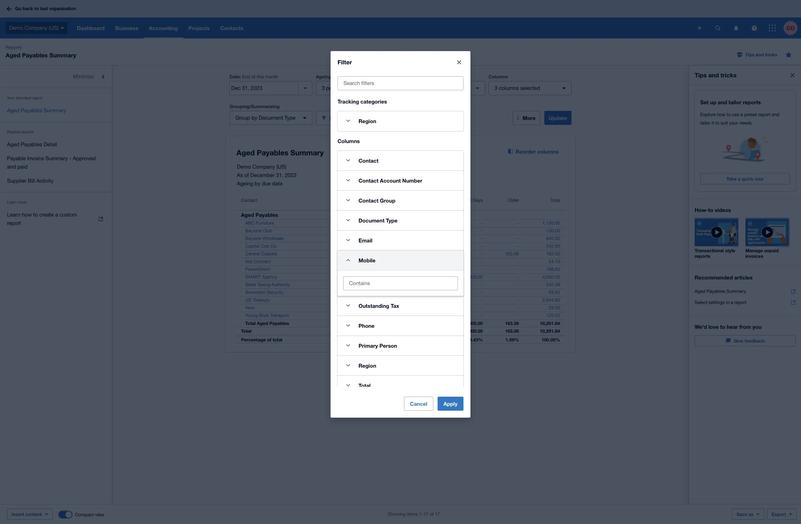 Task type: vqa. For each thing, say whether or not it's contained in the screenshot.


Task type: locate. For each thing, give the bounding box(es) containing it.
4 expand image from the top
[[341, 299, 355, 313]]

125.03 for second 125.03 link
[[547, 313, 560, 318]]

1 54.13 from the left
[[357, 259, 369, 264]]

report inside explore how to use a preset report and tailor it to suit your needs
[[759, 112, 771, 117]]

bayside down abc
[[245, 228, 262, 234]]

2 163.56 link from the left
[[542, 251, 565, 258]]

0 horizontal spatial columns
[[338, 138, 360, 144]]

0 horizontal spatial tailor
[[701, 120, 711, 126]]

1 vertical spatial by
[[255, 181, 261, 187]]

region down 'tracking categories'
[[359, 118, 377, 124]]

aged payables summary for the topmost aged payables summary link
[[7, 107, 66, 113]]

1 vertical spatial tips and tricks
[[695, 71, 737, 79]]

0 horizontal spatial 840.00 link
[[350, 235, 373, 242]]

2 horizontal spatial ageing
[[403, 74, 418, 79]]

from
[[740, 324, 752, 330]]

xero inside report output element
[[245, 305, 255, 311]]

242.00 link up mobile
[[350, 243, 373, 250]]

163.56
[[505, 251, 519, 257], [547, 251, 560, 257], [505, 321, 519, 326], [505, 328, 519, 334]]

aged payables detail
[[7, 141, 57, 147]]

242.00 for first 242.00 'link'
[[355, 244, 369, 249]]

0 vertical spatial columns
[[499, 85, 519, 91]]

0 horizontal spatial 130.00 link
[[350, 228, 373, 235]]

0 horizontal spatial 2,644.60 link
[[347, 297, 373, 304]]

close image
[[453, 55, 467, 69]]

demo inside demo company (us) 'popup button'
[[9, 25, 23, 31]]

transport
[[270, 313, 289, 318]]

to
[[34, 6, 39, 11], [727, 112, 731, 117], [716, 120, 720, 126], [709, 207, 714, 213], [33, 212, 38, 218], [721, 324, 726, 330]]

tricks
[[766, 52, 778, 57], [721, 71, 737, 79]]

5 expand image from the top
[[341, 319, 355, 333]]

1 108.60 from the left
[[355, 267, 369, 272]]

filter inside "button"
[[330, 115, 342, 121]]

columns up the report title field
[[338, 138, 360, 144]]

days right 90
[[473, 198, 483, 203]]

columns for reorder
[[538, 148, 559, 155]]

1 vertical spatial date
[[419, 85, 430, 91]]

young bros transport
[[245, 313, 289, 318]]

showing items 1-17 of 17
[[388, 512, 440, 517]]

2 learn from the top
[[7, 212, 20, 218]]

date
[[272, 181, 283, 187]]

furniture
[[256, 221, 274, 226]]

1 horizontal spatial 59.54 link
[[545, 289, 565, 296]]

to left create
[[33, 212, 38, 218]]

6 expand image from the top
[[341, 339, 355, 353]]

0 horizontal spatial tips
[[695, 71, 707, 79]]

person
[[380, 343, 397, 349]]

2 bayside from the top
[[245, 236, 262, 241]]

0 horizontal spatial group
[[236, 115, 250, 121]]

19.43%
[[467, 337, 483, 343]]

how inside explore how to use a preset report and tailor it to suit your needs
[[717, 112, 726, 117]]

type inside the filter dialog
[[386, 217, 398, 224]]

we'd
[[695, 324, 708, 330]]

(us) inside demo company (us) as of december 31, 2023 ageing by due date
[[277, 164, 287, 170]]

document down grouping/summarizing
[[259, 115, 283, 121]]

expand image down tracking
[[341, 114, 355, 128]]

17 right 1- at the bottom
[[435, 512, 440, 517]]

1 horizontal spatial aged payables summary
[[695, 289, 747, 294]]

bayside inside the bayside club link
[[245, 228, 262, 234]]

1 vertical spatial how
[[22, 212, 32, 218]]

date right due
[[419, 85, 430, 91]]

svg image inside demo company (us) 'popup button'
[[60, 27, 64, 29]]

130.00 up the email
[[355, 228, 369, 234]]

svg image
[[769, 25, 776, 32], [752, 25, 757, 31], [698, 26, 702, 30]]

total inside button
[[551, 198, 560, 203]]

108.60 link
[[350, 266, 373, 273], [542, 266, 565, 273]]

bros
[[259, 313, 269, 318]]

aged
[[6, 51, 20, 59], [7, 107, 19, 113], [7, 141, 19, 147], [241, 212, 254, 218], [695, 289, 706, 294], [257, 321, 268, 326]]

10,291.84 up the 100.00%
[[540, 328, 560, 334]]

ageing inside demo company (us) as of december 31, 2023 ageing by due date
[[237, 181, 253, 187]]

2 2,644.60 from the left
[[543, 298, 560, 303]]

0 horizontal spatial reports
[[21, 130, 33, 134]]

transactional style reports button
[[695, 218, 739, 259]]

0 horizontal spatial 125.03 link
[[350, 312, 373, 319]]

xero link
[[237, 305, 259, 312]]

tips and tricks
[[746, 52, 778, 57], [695, 71, 737, 79]]

abc furniture
[[245, 221, 274, 226]]

of right 1- at the bottom
[[430, 512, 434, 517]]

1 108.60 link from the left
[[350, 266, 373, 273]]

related reports
[[7, 130, 33, 134]]

select settings in a report link
[[695, 297, 796, 308]]

4,500.00
[[543, 274, 560, 280]]

1 horizontal spatial 840.00
[[547, 236, 560, 241]]

filter button
[[316, 111, 399, 125]]

grouping/summarizing
[[230, 104, 280, 109]]

filter down tracking
[[330, 115, 342, 121]]

0 horizontal spatial days
[[358, 198, 369, 203]]

0 horizontal spatial 245.38
[[355, 282, 369, 287]]

collapse image
[[341, 253, 355, 267]]

svg image inside go back to last organisation link
[[7, 6, 12, 11]]

expand image down 54.41%
[[341, 359, 355, 373]]

demo up as at the top
[[237, 164, 251, 170]]

to inside 'co' banner
[[34, 6, 39, 11]]

how up suit
[[717, 112, 726, 117]]

date left end
[[230, 74, 240, 79]]

1 2,644.60 from the left
[[351, 298, 369, 303]]

reorder columns
[[516, 148, 559, 155]]

1 3 from the left
[[322, 85, 325, 91]]

to left use
[[727, 112, 731, 117]]

2 10,291.84 from the top
[[540, 328, 560, 334]]

learn
[[7, 200, 17, 204], [7, 212, 20, 218]]

expand image for total
[[341, 379, 355, 393]]

1 bayside from the top
[[245, 228, 262, 234]]

3 for 3 columns selected
[[495, 85, 498, 91]]

svg image
[[7, 6, 12, 11], [716, 25, 721, 31], [734, 25, 739, 31], [60, 27, 64, 29]]

1 horizontal spatial columns
[[538, 148, 559, 155]]

young
[[245, 313, 258, 318]]

242.00 down the email
[[355, 244, 369, 249]]

recommended
[[695, 274, 733, 281]]

1 vertical spatial (us)
[[277, 164, 287, 170]]

1 horizontal spatial group
[[380, 197, 396, 204]]

invoices
[[746, 253, 764, 259]]

days right 1
[[358, 198, 369, 203]]

learn more
[[7, 200, 27, 204]]

company inside 'popup button'
[[25, 25, 47, 31]]

1 horizontal spatial tailor
[[729, 99, 742, 105]]

1 horizontal spatial reports
[[695, 253, 711, 259]]

company
[[25, 25, 47, 31], [252, 164, 275, 170]]

0 vertical spatial date
[[230, 74, 240, 79]]

company down go back to last organisation link
[[25, 25, 47, 31]]

a right take
[[738, 176, 741, 182]]

learn for learn more
[[7, 200, 17, 204]]

0 vertical spatial reports
[[743, 99, 762, 105]]

invoice
[[27, 155, 44, 161]]

expand image
[[341, 114, 355, 128], [341, 213, 355, 227], [341, 233, 355, 247], [341, 359, 355, 373]]

0 horizontal spatial columns
[[499, 85, 519, 91]]

1 horizontal spatial 242.00 link
[[542, 243, 565, 250]]

1 125.03 from the left
[[355, 313, 369, 318]]

a right create
[[55, 212, 58, 218]]

1 vertical spatial document
[[359, 217, 385, 224]]

2 242.00 link from the left
[[542, 243, 565, 250]]

hear
[[727, 324, 739, 330]]

more button
[[513, 111, 541, 125]]

expand image for outstanding tax
[[341, 299, 355, 313]]

1 horizontal spatial how
[[717, 112, 726, 117]]

- link
[[477, 220, 487, 227], [513, 220, 524, 227], [420, 228, 430, 235], [477, 228, 487, 235], [513, 228, 524, 235], [477, 235, 487, 242], [513, 235, 524, 242], [477, 243, 487, 250], [513, 243, 524, 250], [363, 251, 373, 258], [420, 251, 430, 258], [477, 251, 487, 258], [477, 258, 487, 265], [513, 258, 524, 265], [420, 266, 430, 273], [477, 266, 487, 273], [513, 266, 524, 273], [363, 274, 373, 281], [513, 274, 524, 281], [477, 281, 487, 288], [513, 281, 524, 288], [420, 289, 430, 296], [477, 289, 487, 296], [513, 289, 524, 296], [420, 297, 430, 304], [477, 297, 487, 304], [513, 297, 524, 304], [363, 305, 373, 312], [477, 305, 487, 312], [513, 305, 524, 312], [420, 312, 430, 319], [477, 312, 487, 319], [513, 312, 524, 319]]

(us) for demo company (us) as of december 31, 2023 ageing by due date
[[277, 164, 287, 170]]

of right periods
[[345, 85, 350, 91]]

cancel
[[410, 401, 428, 407]]

reorder columns button
[[503, 145, 565, 159]]

54.13 link up 4,500.00
[[545, 258, 565, 265]]

how inside learn how to create a custom report
[[22, 212, 32, 218]]

back
[[23, 6, 33, 11]]

0 horizontal spatial 59.54
[[357, 290, 369, 295]]

0 vertical spatial aged payables summary link
[[0, 104, 112, 118]]

payables down transport
[[270, 321, 289, 326]]

company for demo company (us)
[[25, 25, 47, 31]]

demo down go
[[9, 25, 23, 31]]

5,599.28 for total aged payables
[[351, 321, 369, 326]]

2,644.60 link
[[347, 297, 373, 304], [539, 297, 565, 304]]

59.54 up 29.00
[[549, 290, 560, 295]]

1 days from the left
[[358, 198, 369, 203]]

125.03 up phone
[[355, 313, 369, 318]]

2 days from the left
[[473, 198, 483, 203]]

1 vertical spatial 10,291.84
[[540, 328, 560, 334]]

3 left periods
[[322, 85, 325, 91]]

reports
[[6, 45, 22, 50]]

view
[[95, 512, 104, 518]]

242.00 link up 4,500.00
[[542, 243, 565, 250]]

payables up settings
[[707, 289, 726, 294]]

0 horizontal spatial 108.60
[[355, 267, 369, 272]]

by down grouping/summarizing
[[252, 115, 257, 121]]

tracking categories
[[338, 98, 387, 104]]

(us)
[[49, 25, 59, 31], [277, 164, 287, 170]]

group down account
[[380, 197, 396, 204]]

(us) inside 'popup button'
[[49, 25, 59, 31]]

aged payables summary up select settings in a report
[[695, 289, 747, 294]]

1 vertical spatial type
[[386, 217, 398, 224]]

242.00 link
[[350, 243, 373, 250], [542, 243, 565, 250]]

1 vertical spatial 5,599.28
[[351, 328, 369, 334]]

3 for 3 periods of 30 day
[[322, 85, 325, 91]]

0 horizontal spatial aged payables summary
[[7, 107, 66, 113]]

expand image for phone
[[341, 319, 355, 333]]

reports up aged payables detail
[[21, 130, 33, 134]]

245.38 down the 4,500.00 link
[[547, 282, 560, 287]]

payables down the reports 'link'
[[22, 51, 48, 59]]

and inside button
[[756, 52, 764, 57]]

report inside learn how to create a custom report
[[7, 220, 21, 226]]

1 horizontal spatial xero
[[245, 305, 255, 311]]

(us) down "go back to last organisation"
[[49, 25, 59, 31]]

0 vertical spatial document
[[259, 115, 283, 121]]

2 3 from the left
[[495, 85, 498, 91]]

54.13 up 4,500.00
[[549, 259, 560, 264]]

242.00
[[355, 244, 369, 249], [547, 244, 560, 249]]

1 expand image from the top
[[341, 114, 355, 128]]

130.00 link up the email
[[350, 228, 373, 235]]

aged down standard
[[7, 107, 19, 113]]

of inside button
[[345, 85, 350, 91]]

summary inside reports aged payables summary
[[49, 51, 76, 59]]

2 242.00 from the left
[[547, 244, 560, 249]]

learn inside learn how to create a custom report
[[7, 212, 20, 218]]

245.38 link up outstanding
[[350, 281, 373, 288]]

type inside popup button
[[285, 115, 296, 121]]

7 expand image from the top
[[341, 379, 355, 393]]

1 242.00 link from the left
[[350, 243, 373, 250]]

ageing for ageing periods
[[316, 74, 331, 79]]

1 840.00 link from the left
[[350, 235, 373, 242]]

aged payables summary link down articles at right
[[695, 286, 796, 297]]

due
[[408, 85, 418, 91]]

59.54 up outstanding
[[357, 290, 369, 295]]

(us) for demo company (us)
[[49, 25, 59, 31]]

to right 'it'
[[716, 120, 720, 126]]

swanston security link
[[237, 289, 288, 296]]

co banner
[[0, 0, 802, 39]]

bayside for bayside club
[[245, 228, 262, 234]]

1 vertical spatial tricks
[[721, 71, 737, 79]]

aged payables summary down xero standard report
[[7, 107, 66, 113]]

to left last
[[34, 6, 39, 11]]

contact up aged payables
[[241, 198, 257, 203]]

expand image for primary person
[[341, 339, 355, 353]]

explore how to use a preset report and tailor it to suit your needs
[[701, 112, 780, 126]]

how down more
[[22, 212, 32, 218]]

3 columns selected
[[495, 85, 541, 91]]

percentage
[[241, 337, 266, 343]]

1 expand image from the top
[[341, 154, 355, 168]]

1 horizontal spatial document
[[359, 217, 385, 224]]

and
[[756, 52, 764, 57], [709, 71, 720, 79], [718, 99, 728, 105], [772, 112, 780, 117], [7, 164, 16, 170]]

54.13
[[357, 259, 369, 264], [549, 259, 560, 264]]

108.60 link down mobile
[[350, 266, 373, 273]]

1 horizontal spatial 2,644.60
[[543, 298, 560, 303]]

company up december
[[252, 164, 275, 170]]

2 130.00 link from the left
[[542, 228, 565, 235]]

1 1,150.00 from the left
[[351, 221, 369, 226]]

set
[[701, 99, 709, 105]]

2 125.03 from the left
[[547, 313, 560, 318]]

1 horizontal spatial days
[[473, 198, 483, 203]]

1,150.00 link down total button
[[539, 220, 565, 227]]

0 vertical spatial group
[[236, 115, 250, 121]]

expand image down 1 - 30 days button
[[341, 213, 355, 227]]

report output element
[[237, 194, 565, 344]]

108.60 down mobile
[[355, 267, 369, 272]]

expand image for contact
[[341, 154, 355, 168]]

1 horizontal spatial 245.38
[[547, 282, 560, 287]]

group down grouping/summarizing
[[236, 115, 250, 121]]

0 horizontal spatial 242.00 link
[[350, 243, 373, 250]]

1 horizontal spatial 1,150.00
[[543, 221, 560, 226]]

tips and tricks inside button
[[746, 52, 778, 57]]

0 vertical spatial demo
[[9, 25, 23, 31]]

aged payables detail link
[[0, 138, 112, 152]]

125.03 link
[[350, 312, 373, 319], [542, 312, 565, 319]]

bayside up capital
[[245, 236, 262, 241]]

0 vertical spatial 5,599.28
[[351, 321, 369, 326]]

Select end date field
[[230, 82, 299, 95]]

2 region from the top
[[359, 363, 377, 369]]

aged up abc
[[241, 212, 254, 218]]

10,291.84 for total aged payables
[[540, 321, 560, 326]]

aged payables summary link
[[0, 104, 112, 118], [695, 286, 796, 297]]

1 5,599.28 from the top
[[351, 321, 369, 326]]

contact inside button
[[241, 198, 257, 203]]

company inside demo company (us) as of december 31, 2023 ageing by due date
[[252, 164, 275, 170]]

group inside the filter dialog
[[380, 197, 396, 204]]

2,644.60 up 29.00
[[543, 298, 560, 303]]

of left this
[[252, 74, 256, 79]]

unpaid
[[765, 248, 779, 253]]

how-
[[695, 207, 709, 213]]

learn down the learn more
[[7, 212, 20, 218]]

treasury
[[253, 298, 270, 303]]

0 vertical spatial aged payables summary
[[7, 107, 66, 113]]

filter up "periods"
[[338, 58, 352, 66]]

0 vertical spatial bayside
[[245, 228, 262, 234]]

ageing down as at the top
[[237, 181, 253, 187]]

1 59.54 link from the left
[[353, 289, 373, 296]]

ageing up periods
[[316, 74, 331, 79]]

company for demo company (us) as of december 31, 2023 ageing by due date
[[252, 164, 275, 170]]

supplier bill activity
[[7, 178, 54, 184]]

1 242.00 from the left
[[355, 244, 369, 249]]

apply button
[[438, 397, 464, 411]]

1 vertical spatial aged payables summary
[[695, 289, 747, 294]]

245.38
[[355, 282, 369, 287], [547, 282, 560, 287]]

61 - 90 days button
[[430, 194, 487, 210]]

xero down us
[[245, 305, 255, 311]]

by
[[252, 115, 257, 121], [255, 181, 261, 187]]

contact up document type
[[359, 197, 379, 204]]

59.54 link up outstanding
[[353, 289, 373, 296]]

54.13 right "collapse" icon
[[357, 259, 369, 264]]

2 840.00 from the left
[[547, 236, 560, 241]]

Search filters field
[[338, 76, 464, 90]]

bayside inside bayside wholesale link
[[245, 236, 262, 241]]

a right use
[[741, 112, 744, 117]]

1 learn from the top
[[7, 200, 17, 204]]

0 horizontal spatial aged payables summary link
[[0, 104, 112, 118]]

1 vertical spatial bayside
[[245, 236, 262, 241]]

tips inside button
[[746, 52, 755, 57]]

245.38 up outstanding
[[355, 282, 369, 287]]

group inside popup button
[[236, 115, 250, 121]]

demo for demo company (us)
[[9, 25, 23, 31]]

expand image
[[341, 154, 355, 168], [341, 173, 355, 187], [341, 193, 355, 207], [341, 299, 355, 313], [341, 319, 355, 333], [341, 339, 355, 353], [341, 379, 355, 393]]

and inside explore how to use a preset report and tailor it to suit your needs
[[772, 112, 780, 117]]

1 horizontal spatial 3
[[495, 85, 498, 91]]

1 245.38 from the left
[[355, 282, 369, 287]]

0 horizontal spatial xero
[[7, 96, 15, 100]]

0 vertical spatial xero
[[7, 96, 15, 100]]

0 horizontal spatial document
[[259, 115, 283, 121]]

1 vertical spatial 2,000.00
[[466, 321, 483, 326]]

30 left day
[[352, 85, 357, 91]]

how
[[717, 112, 726, 117], [22, 212, 32, 218]]

tailor inside explore how to use a preset report and tailor it to suit your needs
[[701, 120, 711, 126]]

17 right items
[[424, 512, 429, 517]]

130.00 down total button
[[547, 228, 560, 234]]

3 inside the 3 periods of 30 day button
[[322, 85, 325, 91]]

0 horizontal spatial 59.54 link
[[353, 289, 373, 296]]

1 horizontal spatial date
[[419, 85, 430, 91]]

1 horizontal spatial columns
[[489, 74, 508, 79]]

0 horizontal spatial 245.38 link
[[350, 281, 373, 288]]

1 54.13 link from the left
[[353, 258, 373, 265]]

4 expand image from the top
[[341, 359, 355, 373]]

use
[[733, 112, 740, 117]]

0 vertical spatial 30
[[352, 85, 357, 91]]

5,599.28 for total
[[351, 328, 369, 334]]

by
[[419, 74, 425, 79]]

1 10,291.84 from the top
[[540, 321, 560, 326]]

total inside the filter dialog
[[359, 382, 371, 389]]

of inside date : end of this month
[[252, 74, 256, 79]]

2 59.54 link from the left
[[545, 289, 565, 296]]

1 vertical spatial reports
[[21, 130, 33, 134]]

summary inside payable invoice summary - approved and paid
[[45, 155, 68, 161]]

report right in
[[735, 300, 747, 305]]

- inside payable invoice summary - approved and paid
[[69, 155, 71, 161]]

3 expand image from the top
[[341, 233, 355, 247]]

report right the preset
[[759, 112, 771, 117]]

supplier bill activity link
[[0, 174, 112, 188]]

1 horizontal spatial 242.00
[[547, 244, 560, 249]]

1 horizontal spatial ageing
[[316, 74, 331, 79]]

0 horizontal spatial 54.13 link
[[353, 258, 373, 265]]

columns inside button
[[538, 148, 559, 155]]

more
[[523, 115, 536, 121]]

2 2,000.00 from the top
[[466, 321, 483, 326]]

10,291.84 down 29.00 link at the right
[[540, 321, 560, 326]]

1 horizontal spatial 163.56 link
[[542, 251, 565, 258]]

0 horizontal spatial 2,644.60
[[351, 298, 369, 303]]

1 2,000.00 from the top
[[466, 274, 483, 280]]

1 region from the top
[[359, 118, 377, 124]]

1 vertical spatial columns
[[538, 148, 559, 155]]

select
[[695, 300, 708, 305]]

paid
[[17, 164, 28, 170]]

1 horizontal spatial 54.13
[[549, 259, 560, 264]]

copiers
[[261, 251, 277, 257]]

2 108.60 link from the left
[[542, 266, 565, 273]]

aged down the reports 'link'
[[6, 51, 20, 59]]

aged down bros
[[257, 321, 268, 326]]

1 horizontal spatial 17
[[435, 512, 440, 517]]

242.00 for 2nd 242.00 'link' from the left
[[547, 244, 560, 249]]

1 horizontal spatial 1,150.00 link
[[539, 220, 565, 227]]

expand image left the email
[[341, 233, 355, 247]]

1,150.00 for second 1,150.00 link
[[543, 221, 560, 226]]

contact button
[[237, 194, 319, 210]]

to for explore how to use a preset report and tailor it to suit your needs
[[727, 112, 731, 117]]

2 54.13 from the left
[[549, 259, 560, 264]]

2 5,599.28 from the top
[[351, 328, 369, 334]]

columns for 3
[[499, 85, 519, 91]]

filter dialog
[[331, 51, 471, 418]]

0 horizontal spatial 163.56 link
[[501, 251, 524, 258]]

2,000.00 for total
[[466, 328, 483, 334]]

of left 'total'
[[267, 337, 272, 343]]

to inside learn how to create a custom report
[[33, 212, 38, 218]]

0 horizontal spatial demo
[[9, 25, 23, 31]]

videos
[[715, 207, 732, 213]]

54.13 link down the email
[[353, 258, 373, 265]]

columns up 3 columns selected on the right of the page
[[489, 74, 508, 79]]

demo inside demo company (us) as of december 31, 2023 ageing by due date
[[237, 164, 251, 170]]

explore
[[701, 112, 716, 117]]

aged payables summary for the bottommost aged payables summary link
[[695, 289, 747, 294]]

0 vertical spatial region
[[359, 118, 377, 124]]

108.60 link up 4,500.00
[[542, 266, 565, 273]]

1 vertical spatial tailor
[[701, 120, 711, 126]]

1 vertical spatial learn
[[7, 212, 20, 218]]

1 vertical spatial filter
[[330, 115, 342, 121]]

125.03 link down 29.00 link at the right
[[542, 312, 565, 319]]

to left videos
[[709, 207, 714, 213]]

reports inside transactional style reports
[[695, 253, 711, 259]]

3 expand image from the top
[[341, 193, 355, 207]]

2,000.00 for total aged payables
[[466, 321, 483, 326]]

and inside payable invoice summary - approved and paid
[[7, 164, 16, 170]]

3 2,000.00 from the top
[[466, 328, 483, 334]]

1 horizontal spatial 108.60 link
[[542, 266, 565, 273]]

2,644.60 link up 29.00
[[539, 297, 565, 304]]

2 108.60 from the left
[[547, 267, 560, 272]]

1 horizontal spatial tricks
[[766, 52, 778, 57]]

2 1,150.00 from the left
[[543, 221, 560, 226]]

0 vertical spatial by
[[252, 115, 257, 121]]

columns
[[489, 74, 508, 79], [338, 138, 360, 144]]

:
[[240, 74, 241, 79]]

2 expand image from the top
[[341, 173, 355, 187]]

0 vertical spatial how
[[717, 112, 726, 117]]

tailor up use
[[729, 99, 742, 105]]

1 vertical spatial 30
[[352, 198, 357, 203]]

1 horizontal spatial 840.00 link
[[542, 235, 565, 242]]

reports up the preset
[[743, 99, 762, 105]]

payable invoice summary - approved and paid link
[[0, 152, 112, 174]]

tailor left 'it'
[[701, 120, 711, 126]]

1 - 30 days button
[[319, 194, 373, 210]]

1 horizontal spatial type
[[386, 217, 398, 224]]

0 vertical spatial 10,291.84
[[540, 321, 560, 326]]

1 vertical spatial xero
[[245, 305, 255, 311]]

1 130.00 from the left
[[355, 228, 369, 234]]

save
[[737, 512, 748, 517]]

region down primary
[[359, 363, 377, 369]]

0 vertical spatial tips and tricks
[[746, 52, 778, 57]]



Task type: describe. For each thing, give the bounding box(es) containing it.
a inside explore how to use a preset report and tailor it to suit your needs
[[741, 112, 744, 117]]

2 17 from the left
[[435, 512, 440, 517]]

insert content
[[12, 512, 42, 517]]

email
[[359, 237, 373, 243]]

ageing periods
[[316, 74, 349, 79]]

columns inside the filter dialog
[[338, 138, 360, 144]]

2,644.60 for first 2,644.60 link
[[351, 298, 369, 303]]

month
[[265, 74, 278, 79]]

2,000.00 link
[[461, 274, 487, 281]]

bayside club
[[245, 228, 272, 234]]

days for 1 - 30 days
[[358, 198, 369, 203]]

to for we'd love to hear from you
[[721, 324, 726, 330]]

a inside button
[[738, 176, 741, 182]]

date : end of this month
[[230, 74, 278, 79]]

2,644.60 for 2nd 2,644.60 link from left
[[543, 298, 560, 303]]

0 horizontal spatial date
[[230, 74, 240, 79]]

transactional style reports
[[695, 248, 736, 259]]

2 horizontal spatial svg image
[[769, 25, 776, 32]]

2 54.13 link from the left
[[545, 258, 565, 265]]

2,500.00
[[408, 274, 426, 280]]

it
[[712, 120, 715, 126]]

xero for xero
[[245, 305, 255, 311]]

selected
[[521, 85, 541, 91]]

contact group
[[359, 197, 396, 204]]

due date
[[408, 85, 430, 91]]

preset
[[745, 112, 758, 117]]

1 130.00 link from the left
[[350, 228, 373, 235]]

quick
[[742, 176, 754, 182]]

how-to videos
[[695, 207, 732, 213]]

1 59.54 from the left
[[357, 290, 369, 295]]

125.03 for 2nd 125.03 link from right
[[355, 313, 369, 318]]

manage
[[746, 248, 763, 253]]

a inside learn how to create a custom report
[[55, 212, 58, 218]]

co button
[[784, 18, 802, 39]]

manage unpaid invoices
[[746, 248, 779, 259]]

compact
[[75, 512, 94, 518]]

demo for demo company (us) as of december 31, 2023 ageing by due date
[[237, 164, 251, 170]]

number
[[403, 177, 423, 184]]

30 inside report output element
[[352, 198, 357, 203]]

date inside popup button
[[419, 85, 430, 91]]

take a quick tour
[[727, 176, 764, 182]]

young bros transport link
[[237, 312, 294, 319]]

1 - 30 days
[[345, 198, 369, 203]]

approved
[[73, 155, 96, 161]]

2 1,150.00 link from the left
[[539, 220, 565, 227]]

tricks inside button
[[766, 52, 778, 57]]

give
[[734, 338, 744, 344]]

2 59.54 from the left
[[549, 290, 560, 295]]

go
[[15, 6, 21, 11]]

as
[[237, 172, 243, 178]]

needs
[[740, 120, 752, 126]]

capital
[[245, 244, 260, 249]]

you
[[753, 324, 762, 330]]

by inside demo company (us) as of december 31, 2023 ageing by due date
[[255, 181, 261, 187]]

transactional
[[695, 248, 724, 253]]

expand image for contact account number
[[341, 173, 355, 187]]

state
[[245, 282, 256, 287]]

0 horizontal spatial tricks
[[721, 71, 737, 79]]

2 130.00 from the left
[[547, 228, 560, 234]]

contact up contact group
[[359, 177, 379, 184]]

payables up furniture
[[256, 212, 278, 218]]

end
[[242, 74, 250, 79]]

organisation
[[49, 6, 76, 11]]

payables down xero standard report
[[21, 107, 42, 113]]

export button
[[768, 509, 797, 520]]

net connect
[[245, 259, 271, 264]]

100.00%
[[542, 337, 560, 343]]

activity
[[36, 178, 54, 184]]

up
[[711, 99, 717, 105]]

1 vertical spatial aged payables summary link
[[695, 286, 796, 297]]

region for fourth expand image
[[359, 363, 377, 369]]

how for learn
[[22, 212, 32, 218]]

tracking
[[338, 98, 359, 104]]

region for 1st expand image from the top
[[359, 118, 377, 124]]

bayside for bayside wholesale
[[245, 236, 262, 241]]

learn for learn how to create a custom report
[[7, 212, 20, 218]]

learn how to create a custom report link
[[0, 208, 112, 230]]

summary up in
[[727, 289, 747, 294]]

2 expand image from the top
[[341, 213, 355, 227]]

tax
[[391, 303, 399, 309]]

wholesale
[[263, 236, 284, 241]]

account
[[380, 177, 401, 184]]

expand image for contact group
[[341, 193, 355, 207]]

0 vertical spatial tailor
[[729, 99, 742, 105]]

tips and tricks button
[[733, 49, 782, 60]]

2 840.00 link from the left
[[542, 235, 565, 242]]

last
[[40, 6, 48, 11]]

aged up the select
[[695, 289, 706, 294]]

Report title field
[[235, 145, 492, 161]]

of inside report output element
[[267, 337, 272, 343]]

54.41%
[[353, 337, 369, 343]]

1 840.00 from the left
[[355, 236, 369, 241]]

bayside club link
[[237, 228, 277, 235]]

demo company (us)
[[9, 25, 59, 31]]

1 horizontal spatial svg image
[[752, 25, 757, 31]]

mobile
[[359, 257, 376, 263]]

aged inside reports aged payables summary
[[6, 51, 20, 59]]

central copiers
[[245, 251, 277, 257]]

club
[[263, 228, 272, 234]]

connect
[[254, 259, 271, 264]]

cancel button
[[404, 397, 434, 411]]

save as
[[737, 512, 754, 517]]

to for go back to last organisation
[[34, 6, 39, 11]]

by inside popup button
[[252, 115, 257, 121]]

payables up invoice
[[21, 141, 42, 147]]

xero for xero standard report
[[7, 96, 15, 100]]

aged payables
[[241, 212, 278, 218]]

reports aged payables summary
[[6, 45, 76, 59]]

aged down related
[[7, 141, 19, 147]]

taxing
[[257, 282, 270, 287]]

1 163.56 link from the left
[[501, 251, 524, 258]]

0 horizontal spatial tips and tricks
[[695, 71, 737, 79]]

document inside the filter dialog
[[359, 217, 385, 224]]

1 17 from the left
[[424, 512, 429, 517]]

due
[[262, 181, 271, 187]]

10,291.84 for total
[[540, 328, 560, 334]]

2 125.03 link from the left
[[542, 312, 565, 319]]

capital cab co link
[[237, 243, 281, 250]]

report right standard
[[32, 96, 42, 100]]

create
[[39, 212, 54, 218]]

1 1,150.00 link from the left
[[347, 220, 373, 227]]

abc
[[245, 221, 255, 226]]

export
[[772, 512, 787, 517]]

to for learn how to create a custom report
[[33, 212, 38, 218]]

ageing for ageing by
[[403, 74, 418, 79]]

items
[[407, 512, 418, 517]]

set up and tailor reports
[[701, 99, 762, 105]]

2 horizontal spatial reports
[[743, 99, 762, 105]]

we'd love to hear from you
[[695, 324, 762, 330]]

1.59%
[[506, 337, 519, 343]]

central copiers link
[[237, 251, 281, 258]]

tour
[[755, 176, 764, 182]]

Contains field
[[344, 277, 458, 290]]

1 2,644.60 link from the left
[[347, 297, 373, 304]]

of inside demo company (us) as of december 31, 2023 ageing by due date
[[244, 172, 249, 178]]

demo company (us) as of december 31, 2023 ageing by due date
[[237, 164, 297, 187]]

categories
[[361, 98, 387, 104]]

suit
[[721, 120, 728, 126]]

1 125.03 link from the left
[[350, 312, 373, 319]]

summary down minimize button
[[44, 107, 66, 113]]

group by document type
[[236, 115, 296, 121]]

2 2,644.60 link from the left
[[539, 297, 565, 304]]

us treasury
[[245, 298, 270, 303]]

due date button
[[403, 81, 485, 95]]

contact up 'contact account number'
[[359, 157, 379, 164]]

filter inside dialog
[[338, 58, 352, 66]]

capital cab co
[[245, 244, 277, 249]]

how for explore
[[717, 112, 726, 117]]

swanston security
[[245, 290, 284, 295]]

powerdirect
[[245, 267, 270, 272]]

2 245.38 from the left
[[547, 282, 560, 287]]

2023
[[285, 172, 297, 178]]

1,150.00 for 2nd 1,150.00 link from right
[[351, 221, 369, 226]]

style
[[726, 248, 736, 253]]

document inside popup button
[[259, 115, 283, 121]]

related
[[7, 130, 20, 134]]

percentage of total
[[241, 337, 283, 343]]

0 horizontal spatial svg image
[[698, 26, 702, 30]]

security
[[267, 290, 284, 295]]

payables inside reports aged payables summary
[[22, 51, 48, 59]]

2 245.38 link from the left
[[542, 281, 565, 288]]

days for 61 - 90 days
[[473, 198, 483, 203]]

1 245.38 link from the left
[[350, 281, 373, 288]]

day
[[359, 85, 368, 91]]

abc furniture link
[[237, 220, 278, 227]]

a right in
[[731, 300, 734, 305]]

payable
[[7, 155, 26, 161]]



